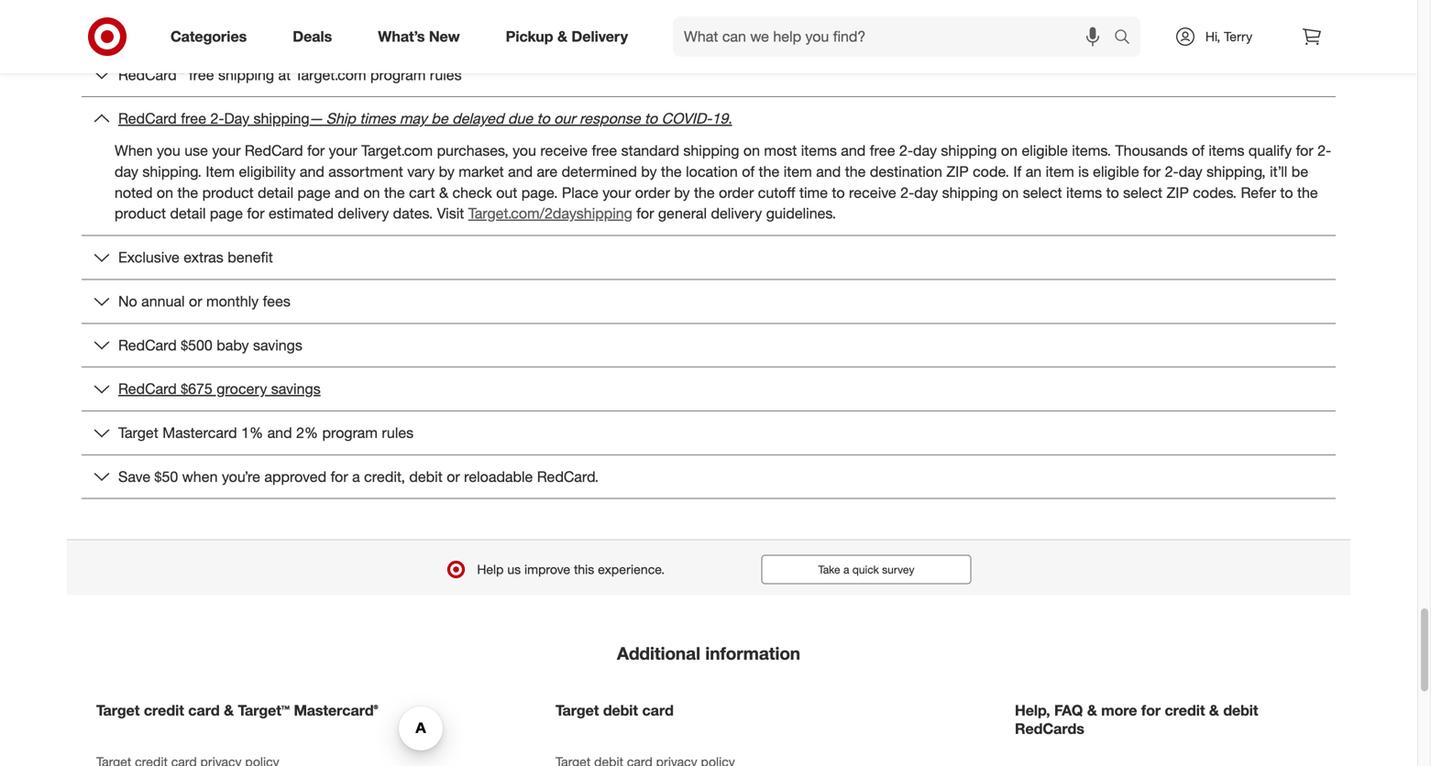 Task type: locate. For each thing, give the bounding box(es) containing it.
on left "most" on the top right of the page
[[744, 142, 760, 160]]

1 horizontal spatial you
[[513, 142, 536, 160]]

to down items.
[[1106, 184, 1119, 202]]

1 horizontal spatial page
[[298, 184, 331, 202]]

delayed
[[452, 110, 504, 128]]

to
[[537, 110, 550, 128], [645, 110, 658, 128], [832, 184, 845, 202], [1106, 184, 1119, 202], [1281, 184, 1293, 202]]

shipping down at on the top of page
[[254, 110, 310, 128]]

card down additional
[[642, 702, 674, 720]]

1 vertical spatial or
[[447, 468, 460, 486]]

1 vertical spatial a
[[352, 468, 360, 486]]

for left general
[[637, 205, 654, 222]]

2 vertical spatial a
[[844, 563, 850, 577]]

for right 'approved'
[[331, 468, 348, 486]]

and up 'out'
[[508, 163, 533, 181]]

a right take
[[844, 563, 850, 577]]

0 horizontal spatial receive
[[540, 142, 588, 160]]

0 horizontal spatial eligible
[[610, 22, 656, 40]]

shipping.
[[142, 163, 202, 181]]

to left our
[[537, 110, 550, 128]]

program down 'what's'
[[370, 66, 426, 84]]

1 horizontal spatial card
[[642, 702, 674, 720]]

0 horizontal spatial be
[[431, 110, 448, 128]]

redcard.
[[537, 468, 599, 486]]

the down 'location'
[[694, 184, 715, 202]]

savings inside dropdown button
[[253, 336, 303, 354]]

and
[[996, 22, 1021, 40], [841, 142, 866, 160], [300, 163, 325, 181], [508, 163, 533, 181], [816, 163, 841, 181], [335, 184, 360, 202], [267, 424, 292, 442]]

item
[[206, 163, 235, 181]]

card for credit
[[188, 702, 220, 720]]

1 horizontal spatial select
[[1124, 184, 1163, 202]]

and right (ebt)
[[996, 22, 1021, 40]]

by right vary
[[439, 163, 455, 181]]

grocery
[[217, 380, 267, 398]]

cart
[[409, 184, 435, 202]]

most
[[764, 142, 797, 160]]

1 vertical spatial detail
[[170, 205, 206, 222]]

for right more
[[1142, 702, 1161, 720]]

order up the target.com/2dayshipping for general delivery guidelines.
[[635, 184, 670, 202]]

savings down fees at the top of page
[[253, 336, 303, 354]]

target debit card
[[556, 702, 674, 720]]

visit
[[437, 205, 464, 222]]

1 horizontal spatial by
[[641, 163, 657, 181]]

0 horizontal spatial item
[[784, 163, 812, 181]]

redcard™ free shipping at target.com program rules
[[118, 66, 462, 84]]

0 vertical spatial a
[[1025, 22, 1033, 40]]

order down 'location'
[[719, 184, 754, 202]]

eligible right '(snap)'
[[610, 22, 656, 40]]

help,
[[1015, 702, 1051, 720]]

redcard $675 grocery savings button
[[82, 368, 1336, 411]]

terry
[[1224, 28, 1253, 44]]

0 vertical spatial product
[[202, 184, 254, 202]]

an
[[1026, 163, 1042, 181]]

0 horizontal spatial order
[[635, 184, 670, 202]]

eligible
[[610, 22, 656, 40], [1022, 142, 1068, 160], [1093, 163, 1140, 181]]

1 vertical spatial be
[[1292, 163, 1309, 181]]

eligible down items.
[[1093, 163, 1140, 181]]

be inside when you use your redcard for your target.com purchases, you receive free standard shipping on most items and free 2-day shipping on eligible items. thousands of items qualify for 2- day shipping. item eligibility and assortment vary by market and are determined by the location of the item and the destination zip code. if an item is eligible for 2-day shipping, it'll be noted on the product detail page and on the cart & check out page. place your order by the order cutoff time to receive 2-day shipping on select items to select zip codes. refer to the product detail page for estimated delivery dates. visit
[[1292, 163, 1309, 181]]

order
[[635, 184, 670, 202], [719, 184, 754, 202]]

hi,
[[1206, 28, 1221, 44]]

product down item
[[202, 184, 254, 202]]

2 horizontal spatial of
[[1192, 142, 1205, 160]]

redcard for redcard free 2-day shipping — ship times may be delayed due to our response to covid-19.
[[118, 110, 177, 128]]

redcard inside dropdown button
[[118, 380, 177, 398]]

1 item from the left
[[784, 163, 812, 181]]

(snap)
[[559, 22, 605, 40]]

1 horizontal spatial eligible
[[1022, 142, 1068, 160]]

select
[[1023, 184, 1062, 202], [1124, 184, 1163, 202]]

1 horizontal spatial rules
[[430, 66, 462, 84]]

$50
[[155, 468, 178, 486]]

take a quick survey
[[818, 563, 915, 577]]

target for target credit card & target™ mastercard®
[[96, 702, 140, 720]]

of right 'location'
[[742, 163, 755, 181]]

0 vertical spatial receive
[[540, 142, 588, 160]]

—
[[310, 110, 322, 128]]

zip left code.
[[947, 163, 969, 181]]

you
[[157, 142, 180, 160], [513, 142, 536, 160]]

free
[[189, 66, 214, 84], [181, 110, 206, 128], [592, 142, 617, 160], [870, 142, 895, 160]]

redcard for redcard $500 baby savings
[[118, 336, 177, 354]]

your down determined
[[603, 184, 631, 202]]

shipping inside dropdown button
[[218, 66, 274, 84]]

0 vertical spatial of
[[251, 22, 264, 40]]

additional
[[617, 643, 701, 665]]

item left is
[[1046, 163, 1075, 181]]

deals
[[293, 28, 332, 45]]

savings inside dropdown button
[[271, 380, 321, 398]]

2- down thousands
[[1165, 163, 1179, 181]]

2 horizontal spatial eligible
[[1093, 163, 1140, 181]]

redcard inside dropdown button
[[118, 336, 177, 354]]

no annual or monthly fees
[[118, 292, 291, 310]]

1 horizontal spatial delivery
[[711, 205, 762, 222]]

by up general
[[674, 184, 690, 202]]

1 vertical spatial product
[[115, 205, 166, 222]]

target.com
[[295, 66, 366, 84], [361, 142, 433, 160]]

2 horizontal spatial by
[[674, 184, 690, 202]]

1 vertical spatial savings
[[271, 380, 321, 398]]

for left payment.
[[1100, 22, 1117, 40]]

benefits
[[843, 22, 897, 40]]

quick
[[853, 563, 879, 577]]

online purchases of supplemental nutrition assistance program (snap) eligible items using both electronic benefits transfer (ebt) and a redcard for payment.
[[133, 22, 1182, 40]]

eligible up an
[[1022, 142, 1068, 160]]

shipping up 'location'
[[684, 142, 740, 160]]

of
[[251, 22, 264, 40], [1192, 142, 1205, 160], [742, 163, 755, 181]]

fees
[[263, 292, 291, 310]]

item up time
[[784, 163, 812, 181]]

for
[[1100, 22, 1117, 40], [307, 142, 325, 160], [1296, 142, 1314, 160], [1144, 163, 1161, 181], [247, 205, 265, 222], [637, 205, 654, 222], [331, 468, 348, 486], [1142, 702, 1161, 720]]

detail down the eligibility
[[258, 184, 294, 202]]

reloadable
[[464, 468, 533, 486]]

a left credit,
[[352, 468, 360, 486]]

be right it'll
[[1292, 163, 1309, 181]]

the left "cart"
[[384, 184, 405, 202]]

of right purchases
[[251, 22, 264, 40]]

card
[[188, 702, 220, 720], [642, 702, 674, 720]]

day
[[913, 142, 937, 160], [115, 163, 138, 181], [1179, 163, 1203, 181], [915, 184, 938, 202]]

detail up exclusive extras benefit
[[170, 205, 206, 222]]

a
[[1025, 22, 1033, 40], [352, 468, 360, 486], [844, 563, 850, 577]]

&
[[558, 28, 568, 45], [439, 184, 448, 202], [224, 702, 234, 720], [1087, 702, 1097, 720], [1210, 702, 1220, 720]]

hi, terry
[[1206, 28, 1253, 44]]

day up destination
[[913, 142, 937, 160]]

select down thousands
[[1124, 184, 1163, 202]]

1 horizontal spatial item
[[1046, 163, 1075, 181]]

1 vertical spatial eligible
[[1022, 142, 1068, 160]]

1 you from the left
[[157, 142, 180, 160]]

you down due
[[513, 142, 536, 160]]

1 horizontal spatial zip
[[1167, 184, 1189, 202]]

1 horizontal spatial credit
[[1165, 702, 1205, 720]]

items right "most" on the top right of the page
[[801, 142, 837, 160]]

redcard left search
[[1037, 22, 1096, 40]]

is
[[1079, 163, 1089, 181]]

0 horizontal spatial credit
[[144, 702, 184, 720]]

0 vertical spatial rules
[[430, 66, 462, 84]]

0 vertical spatial savings
[[253, 336, 303, 354]]

1 horizontal spatial a
[[844, 563, 850, 577]]

delivery
[[572, 28, 628, 45]]

product down 'noted'
[[115, 205, 166, 222]]

2 item from the left
[[1046, 163, 1075, 181]]

0 vertical spatial target.com
[[295, 66, 366, 84]]

target.com down deals link
[[295, 66, 366, 84]]

1 horizontal spatial order
[[719, 184, 754, 202]]

0 horizontal spatial a
[[352, 468, 360, 486]]

2 card from the left
[[642, 702, 674, 720]]

to down it'll
[[1281, 184, 1293, 202]]

0 horizontal spatial rules
[[382, 424, 414, 442]]

what's
[[378, 28, 425, 45]]

mastercard®
[[294, 702, 378, 720]]

2 horizontal spatial a
[[1025, 22, 1033, 40]]

thousands
[[1116, 142, 1188, 160]]

0 vertical spatial program
[[370, 66, 426, 84]]

delivery down cutoff
[[711, 205, 762, 222]]

detail
[[258, 184, 294, 202], [170, 205, 206, 222]]

be right may
[[431, 110, 448, 128]]

1%
[[241, 424, 263, 442]]

shipping left at on the top of page
[[218, 66, 274, 84]]

2 vertical spatial eligible
[[1093, 163, 1140, 181]]

savings for redcard $500 baby savings
[[253, 336, 303, 354]]

or
[[189, 292, 202, 310], [447, 468, 460, 486]]

take a quick survey button
[[761, 555, 972, 585]]

select down an
[[1023, 184, 1062, 202]]

when
[[182, 468, 218, 486]]

0 vertical spatial or
[[189, 292, 202, 310]]

free down categories
[[189, 66, 214, 84]]

more
[[1102, 702, 1138, 720]]

the down standard
[[661, 163, 682, 181]]

rules for target mastercard 1% and 2% program rules
[[382, 424, 414, 442]]

rules for redcard™ free shipping at target.com program rules
[[430, 66, 462, 84]]

shipping up code.
[[941, 142, 997, 160]]

1 vertical spatial page
[[210, 205, 243, 222]]

target.com/2dayshipping link
[[468, 205, 633, 222]]

savings for redcard $675 grocery savings
[[271, 380, 321, 398]]

2 horizontal spatial debit
[[1224, 702, 1259, 720]]

target.com up vary
[[361, 142, 433, 160]]

shipping,
[[1207, 163, 1266, 181]]

redcard up when
[[118, 110, 177, 128]]

rules down new
[[430, 66, 462, 84]]

check
[[453, 184, 492, 202]]

0 horizontal spatial or
[[189, 292, 202, 310]]

rules
[[430, 66, 462, 84], [382, 424, 414, 442]]

1 card from the left
[[188, 702, 220, 720]]

covid-
[[662, 110, 712, 128]]

for down the eligibility
[[247, 205, 265, 222]]

redcard left $675
[[118, 380, 177, 398]]

rules up credit,
[[382, 424, 414, 442]]

savings up 2%
[[271, 380, 321, 398]]

0 horizontal spatial product
[[115, 205, 166, 222]]

to right time
[[832, 184, 845, 202]]

by down standard
[[641, 163, 657, 181]]

cutoff
[[758, 184, 796, 202]]

using
[[700, 22, 735, 40]]

2 credit from the left
[[1165, 702, 1205, 720]]

2 select from the left
[[1124, 184, 1163, 202]]

the right refer
[[1298, 184, 1318, 202]]

you up shipping.
[[157, 142, 180, 160]]

us
[[507, 562, 521, 578]]

vary
[[407, 163, 435, 181]]

debit
[[409, 468, 443, 486], [603, 702, 638, 720], [1224, 702, 1259, 720]]

on down shipping.
[[157, 184, 173, 202]]

delivery down assortment
[[338, 205, 389, 222]]

& inside when you use your redcard for your target.com purchases, you receive free standard shipping on most items and free 2-day shipping on eligible items. thousands of items qualify for 2- day shipping. item eligibility and assortment vary by market and are determined by the location of the item and the destination zip code. if an item is eligible for 2-day shipping, it'll be noted on the product detail page and on the cart & check out page. place your order by the order cutoff time to receive 2-day shipping on select items to select zip codes. refer to the product detail page for estimated delivery dates. visit
[[439, 184, 448, 202]]

estimated
[[269, 205, 334, 222]]

or right annual
[[189, 292, 202, 310]]

1 delivery from the left
[[338, 205, 389, 222]]

0 horizontal spatial card
[[188, 702, 220, 720]]

or left reloadable
[[447, 468, 460, 486]]

1 vertical spatial rules
[[382, 424, 414, 442]]

debit inside 'help, faq & more for credit & debit redcards'
[[1224, 702, 1259, 720]]

1 vertical spatial receive
[[849, 184, 897, 202]]

product
[[202, 184, 254, 202], [115, 205, 166, 222]]

0 horizontal spatial you
[[157, 142, 180, 160]]

target inside dropdown button
[[118, 424, 158, 442]]

1 vertical spatial target.com
[[361, 142, 433, 160]]

1 vertical spatial zip
[[1167, 184, 1189, 202]]

receive up are
[[540, 142, 588, 160]]

page down item
[[210, 205, 243, 222]]

on up if
[[1001, 142, 1018, 160]]

1 horizontal spatial be
[[1292, 163, 1309, 181]]

0 vertical spatial detail
[[258, 184, 294, 202]]

0 horizontal spatial delivery
[[338, 205, 389, 222]]

program right 2%
[[322, 424, 378, 442]]

1 horizontal spatial detail
[[258, 184, 294, 202]]

due
[[508, 110, 533, 128]]

0 horizontal spatial debit
[[409, 468, 443, 486]]

1 credit from the left
[[144, 702, 184, 720]]

if
[[1014, 163, 1022, 181]]

zip left codes.
[[1167, 184, 1189, 202]]

0 horizontal spatial select
[[1023, 184, 1062, 202]]

a right (ebt)
[[1025, 22, 1033, 40]]

when you use your redcard for your target.com purchases, you receive free standard shipping on most items and free 2-day shipping on eligible items. thousands of items qualify for 2- day shipping. item eligibility and assortment vary by market and are determined by the location of the item and the destination zip code. if an item is eligible for 2-day shipping, it'll be noted on the product detail page and on the cart & check out page. place your order by the order cutoff time to receive 2-day shipping on select items to select zip codes. refer to the product detail page for estimated delivery dates. visit
[[115, 142, 1332, 222]]

receive
[[540, 142, 588, 160], [849, 184, 897, 202]]

receive down destination
[[849, 184, 897, 202]]

page up estimated
[[298, 184, 331, 202]]

program
[[499, 22, 555, 40]]

1 horizontal spatial product
[[202, 184, 254, 202]]

your up assortment
[[329, 142, 357, 160]]

redcard up the eligibility
[[245, 142, 303, 160]]

card left target™
[[188, 702, 220, 720]]

for down —
[[307, 142, 325, 160]]

1 vertical spatial program
[[322, 424, 378, 442]]

2 vertical spatial of
[[742, 163, 755, 181]]

0 vertical spatial zip
[[947, 163, 969, 181]]

0 horizontal spatial page
[[210, 205, 243, 222]]

use
[[185, 142, 208, 160]]

general
[[658, 205, 707, 222]]



Task type: describe. For each thing, give the bounding box(es) containing it.
credit inside 'help, faq & more for credit & debit redcards'
[[1165, 702, 1205, 720]]

and up time
[[816, 163, 841, 181]]

mastercard
[[162, 424, 237, 442]]

2%
[[296, 424, 318, 442]]

1 horizontal spatial receive
[[849, 184, 897, 202]]

save $50 when you're approved for a credit, debit or reloadable redcard.
[[118, 468, 599, 486]]

0 vertical spatial be
[[431, 110, 448, 128]]

target.com inside when you use your redcard for your target.com purchases, you receive free standard shipping on most items and free 2-day shipping on eligible items. thousands of items qualify for 2- day shipping. item eligibility and assortment vary by market and are determined by the location of the item and the destination zip code. if an item is eligible for 2-day shipping, it'll be noted on the product detail page and on the cart & check out page. place your order by the order cutoff time to receive 2-day shipping on select items to select zip codes. refer to the product detail page for estimated delivery dates. visit
[[361, 142, 433, 160]]

on down assortment
[[364, 184, 380, 202]]

redcard™ free shipping at target.com program rules button
[[82, 53, 1336, 96]]

redcard free 2-day shipping — ship times may be delayed due to our response to covid-19.
[[118, 110, 732, 128]]

this
[[574, 562, 595, 578]]

categories
[[171, 28, 247, 45]]

market
[[459, 163, 504, 181]]

information
[[706, 643, 801, 665]]

2- up item
[[210, 110, 224, 128]]

determined
[[562, 163, 637, 181]]

the up cutoff
[[759, 163, 780, 181]]

new
[[429, 28, 460, 45]]

0 horizontal spatial of
[[251, 22, 264, 40]]

day up 'noted'
[[115, 163, 138, 181]]

out
[[496, 184, 517, 202]]

program for target.com
[[370, 66, 426, 84]]

a inside button
[[844, 563, 850, 577]]

ship
[[326, 110, 356, 128]]

items down is
[[1067, 184, 1102, 202]]

standard
[[621, 142, 679, 160]]

target for target debit card
[[556, 702, 599, 720]]

redcard $675 grocery savings
[[118, 380, 321, 398]]

and inside dropdown button
[[267, 424, 292, 442]]

exclusive extras benefit
[[118, 249, 273, 266]]

target credit card & target™ mastercard®
[[96, 702, 378, 720]]

the left destination
[[845, 163, 866, 181]]

survey
[[882, 563, 915, 577]]

a inside dropdown button
[[352, 468, 360, 486]]

assistance
[[424, 22, 495, 40]]

1 horizontal spatial your
[[329, 142, 357, 160]]

page.
[[522, 184, 558, 202]]

categories link
[[155, 17, 270, 57]]

for right 'qualify'
[[1296, 142, 1314, 160]]

free up destination
[[870, 142, 895, 160]]

free up determined
[[592, 142, 617, 160]]

0 horizontal spatial by
[[439, 163, 455, 181]]

our
[[554, 110, 575, 128]]

help us improve this experience.
[[477, 562, 665, 578]]

redcard™
[[118, 66, 185, 84]]

2 horizontal spatial your
[[603, 184, 631, 202]]

1 horizontal spatial of
[[742, 163, 755, 181]]

code.
[[973, 163, 1010, 181]]

redcard $500 baby savings button
[[82, 324, 1336, 367]]

items left using
[[660, 22, 696, 40]]

payment.
[[1121, 22, 1182, 40]]

program for 2%
[[322, 424, 378, 442]]

redcard inside when you use your redcard for your target.com purchases, you receive free standard shipping on most items and free 2-day shipping on eligible items. thousands of items qualify for 2- day shipping. item eligibility and assortment vary by market and are determined by the location of the item and the destination zip code. if an item is eligible for 2-day shipping, it'll be noted on the product detail page and on the cart & check out page. place your order by the order cutoff time to receive 2-day shipping on select items to select zip codes. refer to the product detail page for estimated delivery dates. visit
[[245, 142, 303, 160]]

credit,
[[364, 468, 405, 486]]

what's new link
[[362, 17, 483, 57]]

day down destination
[[915, 184, 938, 202]]

(ebt)
[[957, 22, 992, 40]]

may
[[400, 110, 427, 128]]

and down assortment
[[335, 184, 360, 202]]

2- right 'qualify'
[[1318, 142, 1332, 160]]

on down if
[[1002, 184, 1019, 202]]

to up standard
[[645, 110, 658, 128]]

redcards
[[1015, 720, 1085, 738]]

target™
[[238, 702, 290, 720]]

place
[[562, 184, 599, 202]]

0 horizontal spatial zip
[[947, 163, 969, 181]]

day up codes.
[[1179, 163, 1203, 181]]

2 you from the left
[[513, 142, 536, 160]]

1 horizontal spatial or
[[447, 468, 460, 486]]

target for target mastercard 1% and 2% program rules
[[118, 424, 158, 442]]

redcard for redcard $675 grocery savings
[[118, 380, 177, 398]]

save
[[118, 468, 150, 486]]

take
[[818, 563, 841, 577]]

target mastercard 1% and 2% program rules
[[118, 424, 414, 442]]

0 horizontal spatial your
[[212, 142, 241, 160]]

exclusive extras benefit button
[[82, 236, 1336, 279]]

when
[[115, 142, 153, 160]]

faq
[[1055, 702, 1083, 720]]

transfer
[[901, 22, 953, 40]]

debit inside save $50 when you're approved for a credit, debit or reloadable redcard. dropdown button
[[409, 468, 443, 486]]

shipping down code.
[[942, 184, 998, 202]]

2- up destination
[[900, 142, 913, 160]]

additional information
[[617, 643, 801, 665]]

1 select from the left
[[1023, 184, 1062, 202]]

for inside 'help, faq & more for credit & debit redcards'
[[1142, 702, 1161, 720]]

qualify
[[1249, 142, 1292, 160]]

noted
[[115, 184, 153, 202]]

improve
[[525, 562, 570, 578]]

2 order from the left
[[719, 184, 754, 202]]

pickup
[[506, 28, 553, 45]]

2 delivery from the left
[[711, 205, 762, 222]]

for inside dropdown button
[[331, 468, 348, 486]]

0 horizontal spatial detail
[[170, 205, 206, 222]]

at
[[278, 66, 291, 84]]

are
[[537, 163, 558, 181]]

both
[[739, 22, 769, 40]]

delivery inside when you use your redcard for your target.com purchases, you receive free standard shipping on most items and free 2-day shipping on eligible items. thousands of items qualify for 2- day shipping. item eligibility and assortment vary by market and are determined by the location of the item and the destination zip code. if an item is eligible for 2-day shipping, it'll be noted on the product detail page and on the cart & check out page. place your order by the order cutoff time to receive 2-day shipping on select items to select zip codes. refer to the product detail page for estimated delivery dates. visit
[[338, 205, 389, 222]]

baby
[[217, 336, 249, 354]]

help
[[477, 562, 504, 578]]

approved
[[264, 468, 327, 486]]

time
[[800, 184, 828, 202]]

and up estimated
[[300, 163, 325, 181]]

items up shipping,
[[1209, 142, 1245, 160]]

0 vertical spatial page
[[298, 184, 331, 202]]

2- down destination
[[901, 184, 915, 202]]

What can we help you find? suggestions appear below search field
[[673, 17, 1119, 57]]

19.
[[712, 110, 732, 128]]

0 vertical spatial eligible
[[610, 22, 656, 40]]

$675
[[181, 380, 213, 398]]

eligibility
[[239, 163, 296, 181]]

online
[[133, 22, 175, 40]]

purchases,
[[437, 142, 509, 160]]

it'll
[[1270, 163, 1288, 181]]

redcard $500 baby savings
[[118, 336, 303, 354]]

target mastercard 1% and 2% program rules button
[[82, 412, 1336, 455]]

electronic
[[773, 22, 839, 40]]

1 vertical spatial of
[[1192, 142, 1205, 160]]

for down thousands
[[1144, 163, 1161, 181]]

free up "use" at left top
[[181, 110, 206, 128]]

card for debit
[[642, 702, 674, 720]]

target.com inside dropdown button
[[295, 66, 366, 84]]

1 horizontal spatial debit
[[603, 702, 638, 720]]

1 order from the left
[[635, 184, 670, 202]]

items.
[[1072, 142, 1112, 160]]

and right "most" on the top right of the page
[[841, 142, 866, 160]]

extras
[[184, 249, 224, 266]]

the down shipping.
[[177, 184, 198, 202]]

times
[[360, 110, 395, 128]]

experience.
[[598, 562, 665, 578]]

day
[[224, 110, 250, 128]]

search
[[1106, 29, 1150, 47]]

$500
[[181, 336, 213, 354]]

supplemental
[[268, 22, 359, 40]]

search button
[[1106, 17, 1150, 61]]

free inside redcard™ free shipping at target.com program rules dropdown button
[[189, 66, 214, 84]]

location
[[686, 163, 738, 181]]

dates.
[[393, 205, 433, 222]]

response
[[580, 110, 641, 128]]



Task type: vqa. For each thing, say whether or not it's contained in the screenshot.
the right 'by'
yes



